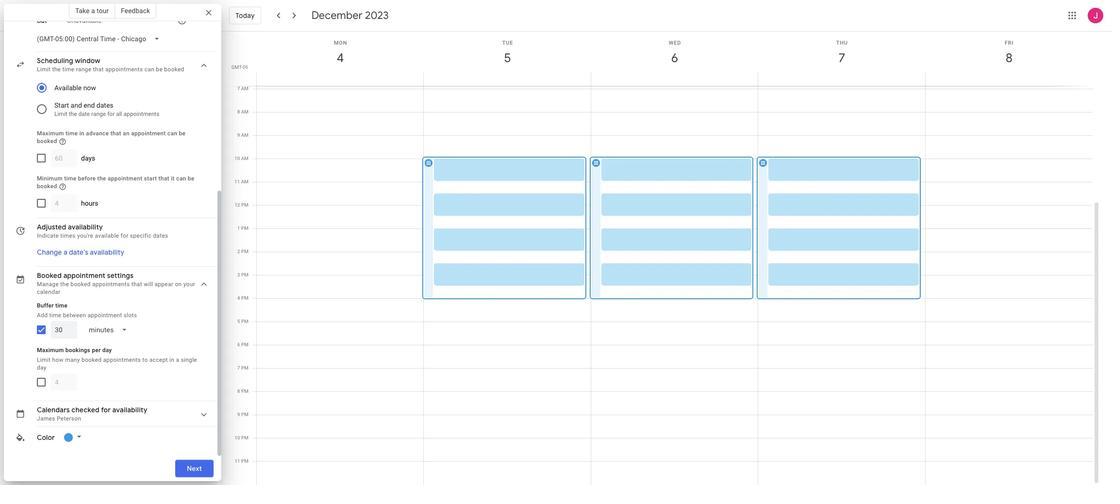 Task type: describe. For each thing, give the bounding box(es) containing it.
calendars checked for availability james peterson
[[37, 406, 147, 422]]

start
[[144, 175, 157, 182]]

change a date's availability button
[[33, 244, 128, 261]]

take a tour button
[[69, 3, 115, 18]]

buffer time add time between appointment slots
[[37, 302, 137, 319]]

1 vertical spatial 4
[[237, 296, 240, 301]]

that inside scheduling window limit the time range that appointments can be booked
[[93, 66, 104, 73]]

appointment inside "booked appointment settings manage the booked appointments that will appear on your calendar"
[[63, 271, 105, 280]]

maximum for maximum bookings per day limit how many booked appointments to accept in a single day
[[37, 347, 64, 354]]

take a tour
[[75, 7, 109, 15]]

calendars
[[37, 406, 70, 414]]

pm for 7 pm
[[241, 366, 249, 371]]

3
[[237, 272, 240, 278]]

feedback button
[[115, 3, 156, 18]]

pm for 6 pm
[[241, 342, 249, 348]]

will
[[144, 281, 153, 288]]

indicate
[[37, 232, 59, 239]]

8 am
[[237, 109, 249, 115]]

pm for 2 pm
[[241, 249, 249, 254]]

booked inside "booked appointment settings manage the booked appointments that will appear on your calendar"
[[71, 281, 91, 288]]

maximum for maximum time in advance that an appointment can be booked
[[37, 130, 64, 137]]

for inside calendars checked for availability james peterson
[[101, 406, 111, 414]]

pm for 1 pm
[[241, 226, 249, 231]]

color
[[37, 433, 55, 442]]

can inside maximum time in advance that an appointment can be booked
[[167, 130, 177, 137]]

tue
[[502, 40, 513, 46]]

adjusted
[[37, 223, 66, 231]]

a inside maximum bookings per day limit how many booked appointments to accept in a single day
[[176, 357, 179, 363]]

that inside "booked appointment settings manage the booked appointments that will appear on your calendar"
[[131, 281, 142, 288]]

am for 7 am
[[241, 86, 249, 91]]

6 column header
[[591, 32, 758, 86]]

to
[[142, 357, 148, 363]]

11 for 11 pm
[[235, 459, 240, 464]]

bookings
[[65, 347, 90, 354]]

available
[[54, 84, 82, 92]]

between
[[63, 312, 86, 319]]

in inside maximum time in advance that an appointment can be booked
[[79, 130, 84, 137]]

appointment inside "buffer time add time between appointment slots"
[[88, 312, 122, 319]]

9 for 9 pm
[[237, 412, 240, 417]]

minimum time before the appointment start that it can be booked
[[37, 175, 194, 190]]

today
[[235, 11, 255, 20]]

Buffer time number field
[[55, 321, 73, 339]]

wednesday, december 6 element
[[664, 47, 686, 69]]

a for take
[[91, 7, 95, 15]]

appointments inside start and end dates limit the date range for all appointments
[[124, 111, 159, 117]]

now
[[83, 84, 96, 92]]

availability for date's
[[90, 248, 124, 257]]

pm for 10 pm
[[241, 435, 249, 441]]

11 am
[[234, 179, 249, 184]]

days
[[81, 154, 95, 162]]

your
[[183, 281, 195, 288]]

next
[[187, 465, 202, 473]]

change a date's availability
[[37, 248, 124, 257]]

thu
[[836, 40, 848, 46]]

next button
[[175, 457, 214, 481]]

1 vertical spatial 6
[[237, 342, 240, 348]]

hours
[[81, 199, 98, 207]]

8 for 8 am
[[237, 109, 240, 115]]

the inside "booked appointment settings manage the booked appointments that will appear on your calendar"
[[60, 281, 69, 288]]

8 inside fri 8
[[1005, 50, 1012, 66]]

option group containing available now
[[33, 77, 200, 120]]

4 inside 'mon 4'
[[336, 50, 343, 66]]

mon
[[334, 40, 347, 46]]

unavailable
[[67, 17, 102, 24]]

4 pm
[[237, 296, 249, 301]]

time inside scheduling window limit the time range that appointments can be booked
[[62, 66, 75, 73]]

the inside minimum time before the appointment start that it can be booked
[[97, 175, 106, 182]]

2 pm
[[237, 249, 249, 254]]

friday, december 8 element
[[998, 47, 1020, 69]]

8 for 8 pm
[[237, 389, 240, 394]]

be for window
[[156, 66, 163, 73]]

pm for 11 pm
[[241, 459, 249, 464]]

for inside adjusted availability indicate times you're available for specific dates
[[121, 232, 128, 239]]

maximum time in advance that an appointment can be booked
[[37, 130, 186, 145]]

wed 6
[[669, 40, 681, 66]]

am for 11 am
[[241, 179, 249, 184]]

7 pm
[[237, 366, 249, 371]]

minimum
[[37, 175, 63, 182]]

start and end dates limit the date range for all appointments
[[54, 101, 159, 117]]

before
[[78, 175, 96, 182]]

slots
[[124, 312, 137, 319]]

gmt-
[[231, 65, 243, 70]]

limit for maximum
[[37, 357, 51, 363]]

scheduling
[[37, 56, 73, 65]]

specific
[[130, 232, 151, 239]]

availability inside adjusted availability indicate times you're available for specific dates
[[68, 223, 103, 231]]

start
[[54, 101, 69, 109]]

the inside scheduling window limit the time range that appointments can be booked
[[52, 66, 61, 73]]

checked
[[72, 406, 100, 414]]

booked inside minimum time before the appointment start that it can be booked
[[37, 183, 57, 190]]

7 inside the thu 7
[[838, 50, 845, 66]]

can for time
[[176, 175, 186, 182]]

and
[[71, 101, 82, 109]]

time for buffer
[[55, 302, 67, 309]]

time for maximum
[[66, 130, 78, 137]]

how
[[52, 357, 64, 363]]

4 column header
[[256, 32, 424, 86]]

take
[[75, 7, 90, 15]]

pm for 4 pm
[[241, 296, 249, 301]]

9 pm
[[237, 412, 249, 417]]

the inside start and end dates limit the date range for all appointments
[[69, 111, 77, 117]]

fri 8
[[1005, 40, 1014, 66]]

appear
[[155, 281, 173, 288]]

end
[[84, 101, 95, 109]]

can for window
[[145, 66, 154, 73]]

am for 10 am
[[241, 156, 249, 161]]

single
[[181, 357, 197, 363]]

accept
[[149, 357, 168, 363]]

pm for 9 pm
[[241, 412, 249, 417]]

range inside scheduling window limit the time range that appointments can be booked
[[76, 66, 91, 73]]

time right add
[[49, 312, 61, 319]]

booked inside scheduling window limit the time range that appointments can be booked
[[164, 66, 184, 73]]

per
[[92, 347, 101, 354]]

tue 5
[[502, 40, 513, 66]]

feedback
[[121, 7, 150, 15]]



Task type: vqa. For each thing, say whether or not it's contained in the screenshot.
Invite others at the left of the page
no



Task type: locate. For each thing, give the bounding box(es) containing it.
2 vertical spatial availability
[[112, 406, 147, 414]]

0 vertical spatial a
[[91, 7, 95, 15]]

booked
[[37, 271, 62, 280]]

0 vertical spatial dates
[[97, 101, 113, 109]]

am down "8 am"
[[241, 133, 249, 138]]

2 maximum from the top
[[37, 347, 64, 354]]

1 horizontal spatial in
[[169, 357, 174, 363]]

maximum up maximum days in advance that an appointment can be booked 'number field'
[[37, 130, 64, 137]]

advance
[[86, 130, 109, 137]]

1 horizontal spatial be
[[179, 130, 186, 137]]

day up "calendars"
[[37, 364, 47, 371]]

0 vertical spatial 9
[[237, 133, 240, 138]]

0 horizontal spatial a
[[64, 248, 67, 257]]

8 down 7 am
[[237, 109, 240, 115]]

Maximum bookings per day number field
[[55, 374, 73, 391]]

5 down tue
[[503, 50, 510, 66]]

maximum bookings per day limit how many booked appointments to accept in a single day
[[37, 347, 197, 371]]

0 vertical spatial in
[[79, 130, 84, 137]]

6 pm
[[237, 342, 249, 348]]

appointments inside "booked appointment settings manage the booked appointments that will appear on your calendar"
[[92, 281, 130, 288]]

maximum inside maximum time in advance that an appointment can be booked
[[37, 130, 64, 137]]

11
[[234, 179, 240, 184], [235, 459, 240, 464]]

1 vertical spatial 9
[[237, 412, 240, 417]]

date
[[78, 111, 90, 117]]

4
[[336, 50, 343, 66], [237, 296, 240, 301]]

12 pm
[[235, 202, 249, 208]]

pm up 9 pm
[[241, 389, 249, 394]]

10 for 10 am
[[234, 156, 240, 161]]

1 vertical spatial availability
[[90, 248, 124, 257]]

10 up 11 am
[[234, 156, 240, 161]]

2 vertical spatial for
[[101, 406, 111, 414]]

availability right checked
[[112, 406, 147, 414]]

1 vertical spatial maximum
[[37, 347, 64, 354]]

0 vertical spatial can
[[145, 66, 154, 73]]

that
[[93, 66, 104, 73], [110, 130, 121, 137], [159, 175, 169, 182], [131, 281, 142, 288]]

0 vertical spatial 8
[[1005, 50, 1012, 66]]

2 horizontal spatial a
[[176, 357, 179, 363]]

2 vertical spatial 7
[[237, 366, 240, 371]]

for inside start and end dates limit the date range for all appointments
[[107, 111, 115, 117]]

7 for 7 pm
[[237, 366, 240, 371]]

0 vertical spatial day
[[102, 347, 112, 354]]

it
[[171, 175, 175, 182]]

december 2023
[[312, 9, 389, 22]]

6 inside wed 6
[[671, 50, 678, 66]]

appointments inside scheduling window limit the time range that appointments can be booked
[[105, 66, 143, 73]]

0 vertical spatial limit
[[37, 66, 51, 73]]

availability for for
[[112, 406, 147, 414]]

9 for 9 am
[[237, 133, 240, 138]]

time left before
[[64, 175, 76, 182]]

can
[[145, 66, 154, 73], [167, 130, 177, 137], [176, 175, 186, 182]]

that left an
[[110, 130, 121, 137]]

pm for 3 pm
[[241, 272, 249, 278]]

grid containing 4
[[225, 32, 1101, 485]]

limit inside scheduling window limit the time range that appointments can be booked
[[37, 66, 51, 73]]

1 vertical spatial range
[[91, 111, 106, 117]]

on
[[175, 281, 182, 288]]

0 horizontal spatial day
[[37, 364, 47, 371]]

peterson
[[57, 415, 81, 422]]

1 pm
[[237, 226, 249, 231]]

0 horizontal spatial in
[[79, 130, 84, 137]]

time inside minimum time before the appointment start that it can be booked
[[64, 175, 76, 182]]

am for 8 am
[[241, 109, 249, 115]]

a left tour
[[91, 7, 95, 15]]

1 horizontal spatial a
[[91, 7, 95, 15]]

am for 9 am
[[241, 133, 249, 138]]

december
[[312, 9, 363, 22]]

pm right 12
[[241, 202, 249, 208]]

dates right end
[[97, 101, 113, 109]]

am down 05
[[241, 86, 249, 91]]

appointment down change a date's availability button
[[63, 271, 105, 280]]

thu 7
[[836, 40, 848, 66]]

a inside button
[[91, 7, 95, 15]]

1 vertical spatial 10
[[235, 435, 240, 441]]

1 vertical spatial for
[[121, 232, 128, 239]]

gmt-05
[[231, 65, 248, 70]]

booked appointment settings manage the booked appointments that will appear on your calendar
[[37, 271, 195, 295]]

5 pm
[[237, 319, 249, 324]]

appointment inside minimum time before the appointment start that it can be booked
[[108, 175, 142, 182]]

4 down mon
[[336, 50, 343, 66]]

the down scheduling
[[52, 66, 61, 73]]

1 maximum from the top
[[37, 130, 64, 137]]

appointments right all
[[124, 111, 159, 117]]

pm right 3 on the bottom of the page
[[241, 272, 249, 278]]

available
[[95, 232, 119, 239]]

pm down '3 pm'
[[241, 296, 249, 301]]

am up 12 pm
[[241, 179, 249, 184]]

2
[[237, 249, 240, 254]]

0 vertical spatial availability
[[68, 223, 103, 231]]

1 vertical spatial be
[[179, 130, 186, 137]]

0 vertical spatial 7
[[838, 50, 845, 66]]

that left will
[[131, 281, 142, 288]]

1 vertical spatial 7
[[237, 86, 240, 91]]

0 horizontal spatial 5
[[237, 319, 240, 324]]

5 inside tue 5
[[503, 50, 510, 66]]

2 vertical spatial limit
[[37, 357, 51, 363]]

pm down 5 pm
[[241, 342, 249, 348]]

availability up you're
[[68, 223, 103, 231]]

11 pm from the top
[[241, 435, 249, 441]]

2 vertical spatial a
[[176, 357, 179, 363]]

appointments down settings at the bottom left of page
[[92, 281, 130, 288]]

change
[[37, 248, 62, 257]]

availability inside button
[[90, 248, 124, 257]]

1
[[237, 226, 240, 231]]

time down scheduling
[[62, 66, 75, 73]]

dates right specific at the top left of page
[[153, 232, 168, 239]]

for left all
[[107, 111, 115, 117]]

can inside scheduling window limit the time range that appointments can be booked
[[145, 66, 154, 73]]

9 pm from the top
[[241, 389, 249, 394]]

option group
[[33, 77, 200, 120]]

2023
[[365, 9, 389, 22]]

manage
[[37, 281, 59, 288]]

1 am from the top
[[241, 86, 249, 91]]

0 vertical spatial range
[[76, 66, 91, 73]]

the right before
[[97, 175, 106, 182]]

day
[[102, 347, 112, 354], [37, 364, 47, 371]]

1 horizontal spatial 4
[[336, 50, 343, 66]]

today button
[[229, 4, 261, 27]]

a for change
[[64, 248, 67, 257]]

2 am from the top
[[241, 109, 249, 115]]

be inside scheduling window limit the time range that appointments can be booked
[[156, 66, 163, 73]]

1 pm from the top
[[241, 202, 249, 208]]

2 vertical spatial can
[[176, 175, 186, 182]]

7 up 8 pm
[[237, 366, 240, 371]]

9 up 10 pm
[[237, 412, 240, 417]]

7 am
[[237, 86, 249, 91]]

1 horizontal spatial day
[[102, 347, 112, 354]]

monday, december 4 element
[[329, 47, 352, 69]]

10 up 11 pm
[[235, 435, 240, 441]]

maximum up how
[[37, 347, 64, 354]]

time left advance
[[66, 130, 78, 137]]

am down 9 am
[[241, 156, 249, 161]]

settings
[[107, 271, 134, 280]]

pm right 1 on the top
[[241, 226, 249, 231]]

appointment right an
[[131, 130, 166, 137]]

appointments inside maximum bookings per day limit how many booked appointments to accept in a single day
[[103, 357, 141, 363]]

dates inside adjusted availability indicate times you're available for specific dates
[[153, 232, 168, 239]]

range down window
[[76, 66, 91, 73]]

limit down scheduling
[[37, 66, 51, 73]]

11 up 12
[[234, 179, 240, 184]]

1 vertical spatial in
[[169, 357, 174, 363]]

1 vertical spatial 11
[[235, 459, 240, 464]]

for left specific at the top left of page
[[121, 232, 128, 239]]

1 horizontal spatial 5
[[503, 50, 510, 66]]

5 pm from the top
[[241, 296, 249, 301]]

in left advance
[[79, 130, 84, 137]]

0 vertical spatial 4
[[336, 50, 343, 66]]

2 vertical spatial be
[[188, 175, 194, 182]]

limit left how
[[37, 357, 51, 363]]

range down end
[[91, 111, 106, 117]]

6 pm from the top
[[241, 319, 249, 324]]

1 vertical spatial day
[[37, 364, 47, 371]]

7 down gmt-05
[[237, 86, 240, 91]]

1 vertical spatial a
[[64, 248, 67, 257]]

4 am from the top
[[241, 156, 249, 161]]

3 pm
[[237, 272, 249, 278]]

buffer
[[37, 302, 54, 309]]

tuesday, december 5 element
[[496, 47, 519, 69]]

date's
[[69, 248, 88, 257]]

6
[[671, 50, 678, 66], [237, 342, 240, 348]]

that inside maximum time in advance that an appointment can be booked
[[110, 130, 121, 137]]

1 vertical spatial 8
[[237, 109, 240, 115]]

1 vertical spatial limit
[[54, 111, 67, 117]]

7 column header
[[758, 32, 926, 86]]

be inside minimum time before the appointment start that it can be booked
[[188, 175, 194, 182]]

8
[[1005, 50, 1012, 66], [237, 109, 240, 115], [237, 389, 240, 394]]

9 am
[[237, 133, 249, 138]]

8 down fri
[[1005, 50, 1012, 66]]

dates inside start and end dates limit the date range for all appointments
[[97, 101, 113, 109]]

you're
[[77, 232, 93, 239]]

limit for start
[[54, 111, 67, 117]]

limit inside maximum bookings per day limit how many booked appointments to accept in a single day
[[37, 357, 51, 363]]

grid
[[225, 32, 1101, 485]]

7 down thu
[[838, 50, 845, 66]]

3 pm from the top
[[241, 249, 249, 254]]

0 vertical spatial 6
[[671, 50, 678, 66]]

for right checked
[[101, 406, 111, 414]]

am down 7 am
[[241, 109, 249, 115]]

limit down 'start'
[[54, 111, 67, 117]]

10 for 10 pm
[[235, 435, 240, 441]]

add
[[37, 312, 48, 319]]

a inside button
[[64, 248, 67, 257]]

that down window
[[93, 66, 104, 73]]

2 vertical spatial 8
[[237, 389, 240, 394]]

window
[[75, 56, 100, 65]]

pm for 8 pm
[[241, 389, 249, 394]]

appointment inside maximum time in advance that an appointment can be booked
[[131, 130, 166, 137]]

6 down 5 pm
[[237, 342, 240, 348]]

wed
[[669, 40, 681, 46]]

in inside maximum bookings per day limit how many booked appointments to accept in a single day
[[169, 357, 174, 363]]

pm up 8 pm
[[241, 366, 249, 371]]

0 vertical spatial 10
[[234, 156, 240, 161]]

adjusted availability indicate times you're available for specific dates
[[37, 223, 168, 239]]

pm down 9 pm
[[241, 435, 249, 441]]

2 pm from the top
[[241, 226, 249, 231]]

12 pm from the top
[[241, 459, 249, 464]]

day right per
[[102, 347, 112, 354]]

0 vertical spatial for
[[107, 111, 115, 117]]

None field
[[33, 30, 168, 48], [81, 321, 135, 339], [33, 30, 168, 48], [81, 321, 135, 339]]

5 am from the top
[[241, 179, 249, 184]]

availability down available
[[90, 248, 124, 257]]

1 9 from the top
[[237, 133, 240, 138]]

0 horizontal spatial be
[[156, 66, 163, 73]]

4 down 3 on the bottom of the page
[[237, 296, 240, 301]]

0 vertical spatial 5
[[503, 50, 510, 66]]

pm down 4 pm
[[241, 319, 249, 324]]

thursday, december 7 element
[[831, 47, 853, 69]]

booked inside maximum bookings per day limit how many booked appointments to accept in a single day
[[82, 357, 102, 363]]

8 up 9 pm
[[237, 389, 240, 394]]

a left date's
[[64, 248, 67, 257]]

3 am from the top
[[241, 133, 249, 138]]

11 for 11 am
[[234, 179, 240, 184]]

pm down 10 pm
[[241, 459, 249, 464]]

range
[[76, 66, 91, 73], [91, 111, 106, 117]]

appointment left start on the left top of the page
[[108, 175, 142, 182]]

many
[[65, 357, 80, 363]]

0 vertical spatial 11
[[234, 179, 240, 184]]

Maximum days in advance that an appointment can be booked number field
[[55, 149, 73, 167]]

times
[[60, 232, 76, 239]]

appointments up start and end dates limit the date range for all appointments
[[105, 66, 143, 73]]

all
[[116, 111, 122, 117]]

4 pm from the top
[[241, 272, 249, 278]]

availability inside calendars checked for availability james peterson
[[112, 406, 147, 414]]

2 11 from the top
[[235, 459, 240, 464]]

9 up 10 am
[[237, 133, 240, 138]]

range inside start and end dates limit the date range for all appointments
[[91, 111, 106, 117]]

5 column header
[[424, 32, 591, 86]]

appointments
[[105, 66, 143, 73], [124, 111, 159, 117], [92, 281, 130, 288], [103, 357, 141, 363]]

8 pm from the top
[[241, 366, 249, 371]]

available now
[[54, 84, 96, 92]]

6 down "wed"
[[671, 50, 678, 66]]

time for minimum
[[64, 175, 76, 182]]

calendar
[[37, 289, 60, 295]]

be for time
[[188, 175, 194, 182]]

1 horizontal spatial dates
[[153, 232, 168, 239]]

tour
[[97, 7, 109, 15]]

a
[[91, 7, 95, 15], [64, 248, 67, 257], [176, 357, 179, 363]]

appointments left to
[[103, 357, 141, 363]]

james
[[37, 415, 55, 422]]

1 10 from the top
[[234, 156, 240, 161]]

0 horizontal spatial 4
[[237, 296, 240, 301]]

1 vertical spatial can
[[167, 130, 177, 137]]

limit inside start and end dates limit the date range for all appointments
[[54, 111, 67, 117]]

that inside minimum time before the appointment start that it can be booked
[[159, 175, 169, 182]]

0 vertical spatial maximum
[[37, 130, 64, 137]]

2 9 from the top
[[237, 412, 240, 417]]

time right buffer
[[55, 302, 67, 309]]

booked inside maximum time in advance that an appointment can be booked
[[37, 138, 57, 145]]

fri
[[1005, 40, 1014, 46]]

2 10 from the top
[[235, 435, 240, 441]]

1 horizontal spatial 6
[[671, 50, 678, 66]]

10 pm from the top
[[241, 412, 249, 417]]

11 pm
[[235, 459, 249, 464]]

dates
[[97, 101, 113, 109], [153, 232, 168, 239]]

a left 'single'
[[176, 357, 179, 363]]

scheduling window limit the time range that appointments can be booked
[[37, 56, 184, 73]]

time inside maximum time in advance that an appointment can be booked
[[66, 130, 78, 137]]

pm right 2
[[241, 249, 249, 254]]

05
[[243, 65, 248, 70]]

0 horizontal spatial dates
[[97, 101, 113, 109]]

8 pm
[[237, 389, 249, 394]]

7
[[838, 50, 845, 66], [237, 86, 240, 91], [237, 366, 240, 371]]

be inside maximum time in advance that an appointment can be booked
[[179, 130, 186, 137]]

an
[[123, 130, 130, 137]]

am
[[241, 86, 249, 91], [241, 109, 249, 115], [241, 133, 249, 138], [241, 156, 249, 161], [241, 179, 249, 184]]

12
[[235, 202, 240, 208]]

availability
[[68, 223, 103, 231], [90, 248, 124, 257], [112, 406, 147, 414]]

that left it
[[159, 175, 169, 182]]

pm for 5 pm
[[241, 319, 249, 324]]

0 horizontal spatial 6
[[237, 342, 240, 348]]

Minimum amount of hours before the start of the appointment that it can be booked number field
[[55, 194, 73, 212]]

8 column header
[[925, 32, 1093, 86]]

1 vertical spatial 5
[[237, 319, 240, 324]]

7 for 7 am
[[237, 86, 240, 91]]

sat
[[37, 17, 47, 24]]

2 horizontal spatial be
[[188, 175, 194, 182]]

be
[[156, 66, 163, 73], [179, 130, 186, 137], [188, 175, 194, 182]]

in right accept
[[169, 357, 174, 363]]

0 vertical spatial be
[[156, 66, 163, 73]]

pm for 12 pm
[[241, 202, 249, 208]]

1 11 from the top
[[234, 179, 240, 184]]

appointment left the slots
[[88, 312, 122, 319]]

1 vertical spatial dates
[[153, 232, 168, 239]]

7 pm from the top
[[241, 342, 249, 348]]

the down and
[[69, 111, 77, 117]]

11 down 10 pm
[[235, 459, 240, 464]]

maximum inside maximum bookings per day limit how many booked appointments to accept in a single day
[[37, 347, 64, 354]]

5 down 4 pm
[[237, 319, 240, 324]]

pm
[[241, 202, 249, 208], [241, 226, 249, 231], [241, 249, 249, 254], [241, 272, 249, 278], [241, 296, 249, 301], [241, 319, 249, 324], [241, 342, 249, 348], [241, 366, 249, 371], [241, 389, 249, 394], [241, 412, 249, 417], [241, 435, 249, 441], [241, 459, 249, 464]]

can inside minimum time before the appointment start that it can be booked
[[176, 175, 186, 182]]

pm down 8 pm
[[241, 412, 249, 417]]

the right manage in the bottom left of the page
[[60, 281, 69, 288]]



